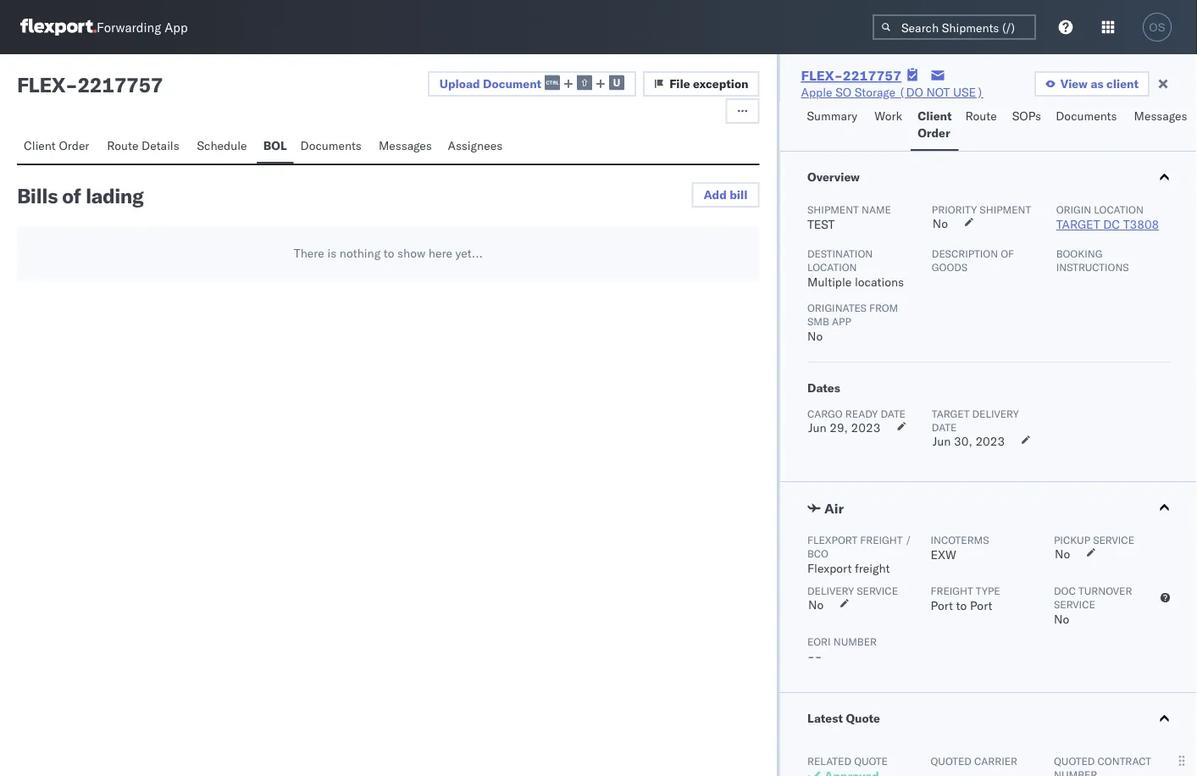 Task type: vqa. For each thing, say whether or not it's contained in the screenshot.
the bottommost Client
yes



Task type: describe. For each thing, give the bounding box(es) containing it.
dc
[[1103, 217, 1120, 232]]

there is nothing to show here yet...
[[294, 246, 483, 261]]

route button
[[959, 101, 1006, 151]]

sops
[[1013, 108, 1042, 123]]

of for bills
[[62, 183, 81, 209]]

booking instructions
[[1056, 247, 1129, 273]]

schedule button
[[190, 131, 257, 164]]

route details button
[[100, 131, 190, 164]]

view as client button
[[1035, 71, 1150, 97]]

flex
[[17, 72, 65, 97]]

shipment
[[980, 203, 1031, 216]]

here
[[429, 246, 453, 261]]

forwarding
[[97, 19, 161, 35]]

service for pickup service
[[1093, 534, 1134, 546]]

storage
[[855, 85, 896, 100]]

flex-
[[801, 67, 843, 84]]

so
[[836, 85, 852, 100]]

dates
[[807, 381, 840, 395]]

route details
[[107, 138, 179, 153]]

to for nothing
[[384, 246, 394, 261]]

work button
[[868, 101, 911, 151]]

ready
[[845, 407, 878, 420]]

freight
[[931, 584, 973, 597]]

type
[[976, 584, 1000, 597]]

no down doc
[[1054, 612, 1069, 627]]

file
[[670, 76, 690, 91]]

number
[[833, 635, 877, 648]]

(do
[[899, 85, 924, 100]]

service for delivery service
[[857, 584, 898, 597]]

2 port from the left
[[970, 598, 992, 613]]

there
[[294, 246, 324, 261]]

location for locations
[[807, 261, 857, 273]]

document
[[483, 76, 542, 91]]

goods
[[932, 261, 968, 273]]

eori
[[807, 635, 831, 648]]

view as client
[[1061, 76, 1139, 91]]

location for dc
[[1094, 203, 1144, 216]]

0 vertical spatial freight
[[860, 534, 903, 546]]

overview
[[807, 170, 860, 184]]

apple so storage (do not use) link
[[801, 84, 984, 101]]

flex - 2217757
[[17, 72, 163, 97]]

lading
[[86, 183, 144, 209]]

origin
[[1056, 203, 1091, 216]]

1 horizontal spatial order
[[918, 125, 951, 140]]

nothing
[[340, 246, 381, 261]]

jun for jun 29, 2023
[[808, 420, 826, 435]]

jun for jun 30, 2023
[[933, 434, 951, 449]]

29,
[[830, 420, 848, 435]]

os button
[[1138, 8, 1177, 47]]

date for jun 30, 2023
[[932, 421, 957, 434]]

upload document button
[[428, 71, 637, 97]]

quoted contract number
[[1054, 755, 1151, 776]]

30,
[[954, 434, 972, 449]]

carrier
[[974, 755, 1018, 767]]

pickup
[[1054, 534, 1090, 546]]

1 vertical spatial freight
[[855, 561, 890, 576]]

add bill
[[704, 187, 748, 202]]

related
[[807, 755, 851, 767]]

of for description
[[1001, 247, 1014, 260]]

0 horizontal spatial client order button
[[17, 131, 100, 164]]

to for port
[[956, 598, 967, 613]]

delivery
[[972, 407, 1019, 420]]

flexport. image
[[20, 19, 97, 36]]

0 horizontal spatial messages button
[[372, 131, 441, 164]]

target dc t3808 link
[[1056, 217, 1159, 232]]

schedule
[[197, 138, 247, 153]]

view
[[1061, 76, 1088, 91]]

delivery service
[[807, 584, 898, 597]]

work
[[875, 108, 903, 123]]

originates
[[807, 301, 867, 314]]

doc turnover service
[[1054, 584, 1132, 611]]

sops button
[[1006, 101, 1049, 151]]

turnover
[[1079, 584, 1132, 597]]

bco
[[807, 547, 828, 560]]

shipment name test
[[807, 203, 891, 232]]

apple so storage (do not use)
[[801, 85, 984, 100]]

t3808
[[1123, 217, 1159, 232]]

target
[[1056, 217, 1100, 232]]

delivery
[[807, 584, 854, 597]]

show
[[398, 246, 426, 261]]

air button
[[780, 482, 1198, 533]]

booking
[[1056, 247, 1103, 260]]

use)
[[953, 85, 984, 100]]

pickup service
[[1054, 534, 1134, 546]]

cargo ready date
[[807, 407, 906, 420]]

number
[[1054, 768, 1097, 776]]

apple
[[801, 85, 833, 100]]

1 horizontal spatial messages button
[[1128, 101, 1197, 151]]

2023 for jun 29, 2023
[[851, 420, 880, 435]]

no for priority shipment
[[933, 216, 948, 231]]

bill
[[730, 187, 748, 202]]

priority
[[932, 203, 977, 216]]

0 horizontal spatial documents button
[[294, 131, 372, 164]]

0 horizontal spatial order
[[59, 138, 89, 153]]

messages for the rightmost the messages button
[[1135, 108, 1188, 123]]

1 horizontal spatial client order button
[[911, 101, 959, 151]]

no for delivery service
[[808, 598, 824, 612]]

quote
[[846, 711, 880, 726]]



Task type: locate. For each thing, give the bounding box(es) containing it.
quoted left carrier
[[931, 755, 972, 767]]

quoted
[[931, 755, 972, 767], [1054, 755, 1095, 767]]

0 horizontal spatial of
[[62, 183, 81, 209]]

0 horizontal spatial client order
[[24, 138, 89, 153]]

jun left 30,
[[933, 434, 951, 449]]

exception
[[693, 76, 749, 91]]

1 horizontal spatial 2023
[[975, 434, 1005, 449]]

service down doc
[[1054, 598, 1095, 611]]

1 flexport from the top
[[807, 534, 857, 546]]

app inside originates from smb app no
[[832, 315, 851, 328]]

flex-2217757
[[801, 67, 902, 84]]

to
[[384, 246, 394, 261], [956, 598, 967, 613]]

1 vertical spatial messages
[[379, 138, 432, 153]]

0 vertical spatial route
[[966, 108, 997, 123]]

assignees
[[448, 138, 503, 153]]

summary
[[807, 108, 858, 123]]

location
[[1094, 203, 1144, 216], [807, 261, 857, 273]]

0 vertical spatial date
[[881, 407, 906, 420]]

of
[[62, 183, 81, 209], [1001, 247, 1014, 260]]

forwarding app link
[[20, 19, 188, 36]]

1 vertical spatial client
[[24, 138, 56, 153]]

jun 29, 2023
[[808, 420, 880, 435]]

route for route
[[966, 108, 997, 123]]

doc
[[1054, 584, 1076, 597]]

0 horizontal spatial app
[[165, 19, 188, 35]]

2217757 up storage
[[843, 67, 902, 84]]

documents
[[1056, 108, 1118, 123], [301, 138, 362, 153]]

1 horizontal spatial client
[[918, 108, 952, 123]]

2023 down ready
[[851, 420, 880, 435]]

1 horizontal spatial quoted
[[1054, 755, 1095, 767]]

1 horizontal spatial location
[[1094, 203, 1144, 216]]

documents button right bol on the top left
[[294, 131, 372, 164]]

latest quote button
[[780, 693, 1198, 744]]

0 horizontal spatial route
[[107, 138, 139, 153]]

quoted for quoted carrier
[[931, 755, 972, 767]]

route for route details
[[107, 138, 139, 153]]

client order down not
[[918, 108, 952, 140]]

app down originates
[[832, 315, 851, 328]]

1 horizontal spatial port
[[970, 598, 992, 613]]

1 vertical spatial service
[[857, 584, 898, 597]]

bills
[[17, 183, 58, 209]]

bol button
[[257, 131, 294, 164]]

0 vertical spatial to
[[384, 246, 394, 261]]

0 horizontal spatial documents
[[301, 138, 362, 153]]

add
[[704, 187, 727, 202]]

1 horizontal spatial to
[[956, 598, 967, 613]]

/
[[905, 534, 912, 546]]

client up bills at top left
[[24, 138, 56, 153]]

quoted up number
[[1054, 755, 1095, 767]]

flexport down bco
[[807, 561, 852, 576]]

incoterms
[[931, 534, 989, 546]]

air
[[824, 500, 844, 517]]

incoterms exw
[[931, 534, 989, 562]]

app
[[165, 19, 188, 35], [832, 315, 851, 328]]

cargo
[[807, 407, 843, 420]]

1 horizontal spatial jun
[[933, 434, 951, 449]]

1 vertical spatial location
[[807, 261, 857, 273]]

1 horizontal spatial app
[[832, 315, 851, 328]]

client order
[[918, 108, 952, 140], [24, 138, 89, 153]]

to left the show
[[384, 246, 394, 261]]

file exception
[[670, 76, 749, 91]]

messages button
[[1128, 101, 1197, 151], [372, 131, 441, 164]]

1 horizontal spatial client order
[[918, 108, 952, 140]]

0 vertical spatial location
[[1094, 203, 1144, 216]]

2023
[[851, 420, 880, 435], [975, 434, 1005, 449]]

location up multiple
[[807, 261, 857, 273]]

location inside the origin location target dc t3808
[[1094, 203, 1144, 216]]

1 horizontal spatial of
[[1001, 247, 1014, 260]]

target
[[932, 407, 970, 420]]

freight
[[860, 534, 903, 546], [855, 561, 890, 576]]

0 horizontal spatial client
[[24, 138, 56, 153]]

client order button up bills at top left
[[17, 131, 100, 164]]

details
[[142, 138, 179, 153]]

client order button down not
[[911, 101, 959, 151]]

flexport freight / bco flexport freight
[[807, 534, 912, 576]]

instructions
[[1056, 261, 1129, 273]]

quoted inside quoted contract number
[[1054, 755, 1095, 767]]

test
[[807, 217, 835, 232]]

no down pickup
[[1055, 547, 1070, 562]]

originates from smb app no
[[807, 301, 898, 344]]

port down type on the right bottom of the page
[[970, 598, 992, 613]]

route
[[966, 108, 997, 123], [107, 138, 139, 153]]

latest quote
[[807, 711, 880, 726]]

1 vertical spatial route
[[107, 138, 139, 153]]

overview button
[[780, 152, 1198, 203]]

location up dc
[[1094, 203, 1144, 216]]

flexport up bco
[[807, 534, 857, 546]]

route inside button
[[107, 138, 139, 153]]

date inside target delivery date
[[932, 421, 957, 434]]

file exception button
[[643, 71, 760, 97], [643, 71, 760, 97]]

no down delivery
[[808, 598, 824, 612]]

0 vertical spatial flexport
[[807, 534, 857, 546]]

1 vertical spatial app
[[832, 315, 851, 328]]

is
[[328, 246, 337, 261]]

1 horizontal spatial documents
[[1056, 108, 1118, 123]]

Search Shipments (/) text field
[[873, 14, 1037, 40]]

1 quoted from the left
[[931, 755, 972, 767]]

service down flexport freight / bco flexport freight
[[857, 584, 898, 597]]

0 vertical spatial service
[[1093, 534, 1134, 546]]

0 vertical spatial of
[[62, 183, 81, 209]]

freight up delivery service
[[855, 561, 890, 576]]

flexport
[[807, 534, 857, 546], [807, 561, 852, 576]]

destination location multiple locations
[[807, 247, 904, 289]]

documents right bol on the top left
[[301, 138, 362, 153]]

freight left /
[[860, 534, 903, 546]]

app inside "link"
[[165, 19, 188, 35]]

2023 for jun 30, 2023
[[975, 434, 1005, 449]]

messages button down client
[[1128, 101, 1197, 151]]

upload
[[440, 76, 480, 91]]

1 vertical spatial date
[[932, 421, 957, 434]]

date right ready
[[881, 407, 906, 420]]

no down priority
[[933, 216, 948, 231]]

client down not
[[918, 108, 952, 123]]

jun down cargo
[[808, 420, 826, 435]]

client order up bills at top left
[[24, 138, 89, 153]]

port down freight in the bottom of the page
[[931, 598, 953, 613]]

app right forwarding
[[165, 19, 188, 35]]

upload document
[[440, 76, 542, 91]]

origin location target dc t3808
[[1056, 203, 1159, 232]]

summary button
[[801, 101, 868, 151]]

documents button down view as client button
[[1049, 101, 1128, 151]]

location inside destination location multiple locations
[[807, 261, 857, 273]]

route inside button
[[966, 108, 997, 123]]

2 quoted from the left
[[1054, 755, 1095, 767]]

to down freight in the bottom of the page
[[956, 598, 967, 613]]

1 vertical spatial to
[[956, 598, 967, 613]]

2217757 down forwarding
[[78, 72, 163, 97]]

freight type port to port
[[931, 584, 1000, 613]]

messages for the left the messages button
[[379, 138, 432, 153]]

1 horizontal spatial messages
[[1135, 108, 1188, 123]]

1 vertical spatial of
[[1001, 247, 1014, 260]]

0 vertical spatial client
[[918, 108, 952, 123]]

order down not
[[918, 125, 951, 140]]

client order button
[[911, 101, 959, 151], [17, 131, 100, 164]]

add bill button
[[692, 182, 760, 208]]

1 vertical spatial flexport
[[807, 561, 852, 576]]

of right bills at top left
[[62, 183, 81, 209]]

target delivery date
[[932, 407, 1019, 434]]

0 horizontal spatial date
[[881, 407, 906, 420]]

service
[[1093, 534, 1134, 546], [857, 584, 898, 597], [1054, 598, 1095, 611]]

messages button left assignees
[[372, 131, 441, 164]]

no
[[933, 216, 948, 231], [807, 329, 823, 344], [1055, 547, 1070, 562], [808, 598, 824, 612], [1054, 612, 1069, 627]]

no for pickup service
[[1055, 547, 1070, 562]]

client
[[918, 108, 952, 123], [24, 138, 56, 153]]

0 vertical spatial documents
[[1056, 108, 1118, 123]]

1 port from the left
[[931, 598, 953, 613]]

messages left assignees
[[379, 138, 432, 153]]

eori number --
[[807, 635, 877, 664]]

shipment
[[807, 203, 859, 216]]

smb
[[807, 315, 829, 328]]

2 flexport from the top
[[807, 561, 852, 576]]

2 vertical spatial service
[[1054, 598, 1095, 611]]

of inside description of goods
[[1001, 247, 1014, 260]]

latest
[[807, 711, 843, 726]]

messages down client
[[1135, 108, 1188, 123]]

description of goods
[[932, 247, 1014, 273]]

service inside doc turnover service
[[1054, 598, 1095, 611]]

locations
[[855, 275, 904, 289]]

to inside freight type port to port
[[956, 598, 967, 613]]

1 horizontal spatial date
[[932, 421, 957, 434]]

0 horizontal spatial port
[[931, 598, 953, 613]]

destination
[[807, 247, 873, 260]]

-
[[65, 72, 78, 97], [807, 649, 815, 664], [815, 649, 822, 664]]

quote
[[854, 755, 888, 767]]

1 horizontal spatial 2217757
[[843, 67, 902, 84]]

0 horizontal spatial jun
[[808, 420, 826, 435]]

exw
[[931, 548, 956, 562]]

date for jun 29, 2023
[[881, 407, 906, 420]]

not
[[927, 85, 950, 100]]

documents down view as client button
[[1056, 108, 1118, 123]]

as
[[1091, 76, 1104, 91]]

2217757
[[843, 67, 902, 84], [78, 72, 163, 97]]

route down use)
[[966, 108, 997, 123]]

route left details
[[107, 138, 139, 153]]

no inside originates from smb app no
[[807, 329, 823, 344]]

contract
[[1098, 755, 1151, 767]]

bills of lading
[[17, 183, 144, 209]]

jun
[[808, 420, 826, 435], [933, 434, 951, 449]]

date down "target"
[[932, 421, 957, 434]]

no down 'smb'
[[807, 329, 823, 344]]

forwarding app
[[97, 19, 188, 35]]

1 horizontal spatial route
[[966, 108, 997, 123]]

bol
[[263, 138, 287, 153]]

quoted for quoted contract number
[[1054, 755, 1095, 767]]

messages
[[1135, 108, 1188, 123], [379, 138, 432, 153]]

0 horizontal spatial quoted
[[931, 755, 972, 767]]

description
[[932, 247, 998, 260]]

2023 down target delivery date in the bottom right of the page
[[975, 434, 1005, 449]]

service right pickup
[[1093, 534, 1134, 546]]

of right description
[[1001, 247, 1014, 260]]

order up bills of lading at the left
[[59, 138, 89, 153]]

1 horizontal spatial documents button
[[1049, 101, 1128, 151]]

0 horizontal spatial 2023
[[851, 420, 880, 435]]

0 vertical spatial app
[[165, 19, 188, 35]]

0 horizontal spatial location
[[807, 261, 857, 273]]

1 vertical spatial documents
[[301, 138, 362, 153]]

0 horizontal spatial 2217757
[[78, 72, 163, 97]]

0 horizontal spatial messages
[[379, 138, 432, 153]]

from
[[869, 301, 898, 314]]

0 vertical spatial messages
[[1135, 108, 1188, 123]]

0 horizontal spatial to
[[384, 246, 394, 261]]



